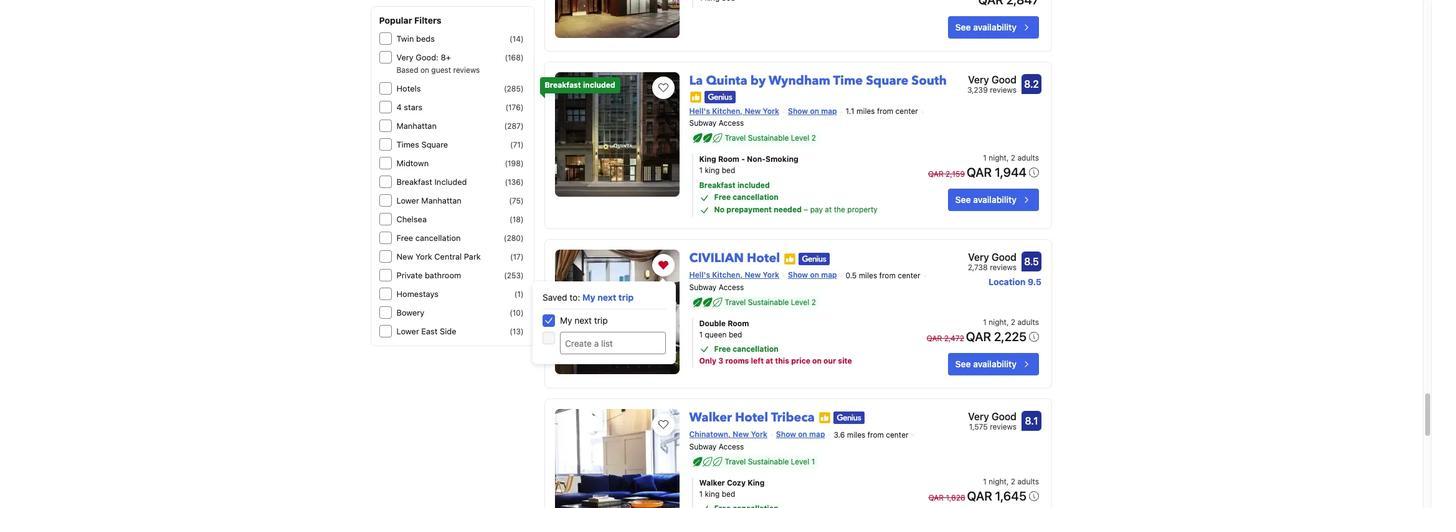 Task type: locate. For each thing, give the bounding box(es) containing it.
see availability link for la quinta by wyndham time square south
[[948, 189, 1040, 211]]

good inside very good 3,239 reviews
[[992, 74, 1017, 85]]

new york central park
[[397, 252, 481, 262]]

reviews right 3,239
[[990, 85, 1017, 95]]

miles inside 1.1 miles from center subway access
[[857, 107, 875, 116]]

1 vertical spatial kitchen,
[[713, 271, 743, 280]]

manhattan down "stars"
[[397, 121, 437, 131]]

3 subway from the top
[[690, 442, 717, 452]]

night up qar 1,944
[[989, 153, 1007, 163]]

breakfast included
[[397, 177, 467, 187]]

2 up qar 1,944
[[1011, 153, 1016, 163]]

1 travel from the top
[[725, 133, 746, 143]]

0 vertical spatial my
[[583, 292, 596, 303]]

breakfast up the no
[[700, 181, 736, 190]]

breakfast down midtown
[[397, 177, 433, 187]]

travel for la
[[725, 133, 746, 143]]

show on map down la quinta by wyndham time square south
[[788, 106, 837, 116]]

walker cozy king
[[700, 478, 765, 488]]

2 vertical spatial from
[[868, 430, 884, 440]]

beds
[[417, 34, 435, 44]]

very good element up location
[[968, 250, 1017, 265]]

0 horizontal spatial breakfast
[[397, 177, 433, 187]]

reviews inside very good 3,239 reviews
[[990, 85, 1017, 95]]

breakfast inside 1 king bed breakfast included
[[700, 181, 736, 190]]

0 vertical spatial hotel
[[747, 250, 780, 267]]

0 vertical spatial access
[[719, 119, 744, 128]]

center right 0.5
[[898, 271, 921, 280]]

1 vertical spatial room
[[728, 319, 749, 328]]

0 vertical spatial king
[[705, 166, 720, 175]]

night up qar 1,645
[[989, 477, 1007, 486]]

on down very good: 8+
[[421, 65, 430, 75]]

no prepayment needed – pay at the property
[[715, 205, 878, 215]]

miles for walker hotel tribeca
[[847, 430, 866, 440]]

1 level from the top
[[791, 133, 810, 143]]

0 vertical spatial night
[[989, 153, 1007, 163]]

1 vertical spatial show on map
[[788, 271, 837, 280]]

very
[[397, 52, 414, 62], [969, 74, 990, 85], [969, 252, 990, 263], [969, 411, 990, 422]]

1 adults from the top
[[1018, 153, 1040, 163]]

very good element for walker hotel tribeca
[[969, 409, 1017, 424]]

1 access from the top
[[719, 119, 744, 128]]

king room - non-smoking link
[[700, 154, 910, 165]]

, for la quinta by wyndham time square south
[[1007, 153, 1009, 163]]

miles for civilian hotel
[[859, 271, 878, 280]]

see availability link
[[948, 16, 1040, 39], [948, 189, 1040, 211], [948, 353, 1040, 376]]

travel up double room at the bottom
[[725, 298, 746, 307]]

1 left 'queen'
[[700, 330, 703, 340]]

1 lower from the top
[[397, 196, 420, 206]]

1 vertical spatial ,
[[1007, 318, 1009, 327]]

good
[[992, 74, 1017, 85], [992, 252, 1017, 263], [992, 411, 1017, 422]]

sustainable for civilian
[[748, 298, 789, 307]]

very good 3,239 reviews
[[968, 74, 1017, 95]]

subway inside 0.5 miles from center subway access
[[690, 283, 717, 292]]

good inside very good 2,738 reviews
[[992, 252, 1017, 263]]

center inside 1.1 miles from center subway access
[[896, 107, 919, 116]]

3 adults from the top
[[1018, 477, 1040, 486]]

civilian hotel image
[[555, 250, 680, 375]]

see availability link down qar 2,225
[[948, 353, 1040, 376]]

2 vertical spatial availability
[[974, 359, 1017, 369]]

very right south
[[969, 74, 990, 85]]

2 vertical spatial free
[[715, 345, 731, 354]]

breakfast included
[[545, 81, 616, 90]]

1 up qar 2,225
[[984, 318, 987, 327]]

0 vertical spatial next
[[598, 292, 617, 303]]

travel
[[725, 133, 746, 143], [725, 298, 746, 307], [725, 457, 746, 467]]

subway inside 3.6 miles from center subway access
[[690, 442, 717, 452]]

2 sustainable from the top
[[748, 298, 789, 307]]

bed down double room at the bottom
[[729, 330, 743, 340]]

2 see availability link from the top
[[948, 189, 1040, 211]]

1 vertical spatial see availability
[[956, 195, 1017, 205]]

access up -
[[719, 119, 744, 128]]

access inside 0.5 miles from center subway access
[[719, 283, 744, 292]]

2 up qar 1,645
[[1011, 477, 1016, 486]]

cancellation up left
[[733, 345, 779, 354]]

0 vertical spatial at
[[825, 205, 832, 215]]

travel up cozy
[[725, 457, 746, 467]]

access for walker
[[719, 442, 744, 452]]

3.6
[[834, 430, 845, 440]]

hotel
[[747, 250, 780, 267], [735, 409, 769, 426]]

1 vertical spatial sustainable
[[748, 298, 789, 307]]

1,575
[[970, 422, 988, 432]]

show on map for walker hotel tribeca
[[776, 430, 825, 439]]

1 vertical spatial night
[[989, 318, 1007, 327]]

central
[[435, 252, 462, 262]]

map left 1.1
[[822, 106, 837, 116]]

2 vertical spatial see availability
[[956, 359, 1017, 369]]

reviews
[[454, 65, 480, 75], [990, 85, 1017, 95], [990, 263, 1017, 272], [990, 422, 1017, 432]]

on left the our
[[813, 356, 822, 366]]

1 kitchen, from the top
[[713, 106, 743, 116]]

1 hell's from the top
[[690, 106, 711, 116]]

1 horizontal spatial trip
[[619, 292, 634, 303]]

1 vertical spatial map
[[822, 271, 837, 280]]

2 , from the top
[[1007, 318, 1009, 327]]

trip up create a list field
[[619, 292, 634, 303]]

(176)
[[506, 103, 524, 112]]

1 down king room - non-smoking
[[700, 166, 703, 175]]

map left 0.5
[[822, 271, 837, 280]]

0 horizontal spatial my
[[560, 315, 572, 326]]

2 see from the top
[[956, 195, 971, 205]]

1 sustainable from the top
[[748, 133, 789, 143]]

1 horizontal spatial next
[[598, 292, 617, 303]]

manhattan
[[397, 121, 437, 131], [422, 196, 462, 206]]

york
[[763, 106, 780, 116], [416, 252, 433, 262], [763, 271, 780, 280], [751, 430, 768, 439]]

tribeca
[[771, 409, 815, 426]]

from inside 1.1 miles from center subway access
[[877, 107, 894, 116]]

0 vertical spatial very good element
[[968, 72, 1017, 87]]

room for quinta
[[718, 155, 740, 164]]

very left 8.1
[[969, 411, 990, 422]]

0 vertical spatial hell's kitchen, new york
[[690, 106, 780, 116]]

walker for walker hotel tribeca
[[690, 409, 732, 426]]

,
[[1007, 153, 1009, 163], [1007, 318, 1009, 327], [1007, 477, 1009, 486]]

hell's kitchen, new york down quinta
[[690, 106, 780, 116]]

1 vertical spatial availability
[[974, 195, 1017, 205]]

0 vertical spatial square
[[866, 72, 909, 89]]

3 travel from the top
[[725, 457, 746, 467]]

3 access from the top
[[719, 442, 744, 452]]

site
[[838, 356, 852, 366]]

hotel inside walker hotel tribeca link
[[735, 409, 769, 426]]

3 see availability link from the top
[[948, 353, 1040, 376]]

1 hell's kitchen, new york from the top
[[690, 106, 780, 116]]

2 hell's from the top
[[690, 271, 711, 280]]

(18)
[[510, 215, 524, 224]]

1 , from the top
[[1007, 153, 1009, 163]]

at
[[825, 205, 832, 215], [766, 356, 774, 366]]

1 vertical spatial free cancellation
[[397, 233, 461, 243]]

1 horizontal spatial included
[[738, 181, 770, 190]]

by
[[751, 72, 766, 89]]

level down 1.1 miles from center subway access
[[791, 133, 810, 143]]

lower for lower east side
[[397, 327, 420, 337]]

hell's kitchen, new york for quinta
[[690, 106, 780, 116]]

see availability link up very good 3,239 reviews
[[948, 16, 1040, 39]]

0 vertical spatial travel
[[725, 133, 746, 143]]

–
[[804, 205, 809, 215]]

1 vertical spatial next
[[575, 315, 592, 326]]

trip down my next trip link
[[594, 315, 608, 326]]

very for 8.1
[[969, 411, 990, 422]]

see availability link for civilian hotel
[[948, 353, 1040, 376]]

cancellation up prepayment
[[733, 193, 779, 202]]

see for la quinta by wyndham time square south
[[956, 195, 971, 205]]

travel up -
[[725, 133, 746, 143]]

double room link
[[700, 318, 910, 330]]

2 vertical spatial ,
[[1007, 477, 1009, 486]]

map for civilian hotel
[[822, 271, 837, 280]]

reviews inside very good 1,575 reviews
[[990, 422, 1017, 432]]

hotel for civilian
[[747, 250, 780, 267]]

1 vertical spatial hell's kitchen, new york
[[690, 271, 780, 280]]

2 vertical spatial adults
[[1018, 477, 1040, 486]]

3 level from the top
[[791, 457, 810, 467]]

2 lower from the top
[[397, 327, 420, 337]]

access inside 3.6 miles from center subway access
[[719, 442, 744, 452]]

kitchen, down quinta
[[713, 106, 743, 116]]

king
[[700, 155, 717, 164], [748, 478, 765, 488]]

0.5
[[846, 271, 857, 280]]

cancellation
[[733, 193, 779, 202], [416, 233, 461, 243], [733, 345, 779, 354]]

1 night from the top
[[989, 153, 1007, 163]]

0 vertical spatial 1 night , 2 adults
[[984, 153, 1040, 163]]

access for civilian
[[719, 283, 744, 292]]

1 night , 2 adults up qar 2,225
[[984, 318, 1040, 327]]

from right 1.1
[[877, 107, 894, 116]]

travel sustainable level 2 down 0.5 miles from center subway access
[[725, 298, 816, 307]]

breakfast
[[545, 81, 581, 90], [397, 177, 433, 187], [700, 181, 736, 190]]

travel sustainable level 2
[[725, 133, 816, 143], [725, 298, 816, 307]]

bed down king room - non-smoking
[[722, 166, 736, 175]]

0 vertical spatial level
[[791, 133, 810, 143]]

hell's for la
[[690, 106, 711, 116]]

2 access from the top
[[719, 283, 744, 292]]

0 vertical spatial see availability
[[956, 22, 1017, 33]]

1 horizontal spatial king
[[748, 478, 765, 488]]

2 travel from the top
[[725, 298, 746, 307]]

1 night , 2 adults up qar 1,645
[[984, 477, 1040, 486]]

this property is part of our preferred partner program. it's committed to providing excellent service and good value. it'll pay us a higher commission if you make a booking. image for la
[[690, 91, 702, 103]]

2 for qar 2,225
[[1011, 318, 1016, 327]]

2 travel sustainable level 2 from the top
[[725, 298, 816, 307]]

king inside 1 king bed breakfast included
[[705, 166, 720, 175]]

my
[[583, 292, 596, 303], [560, 315, 572, 326]]

1 travel sustainable level 2 from the top
[[725, 133, 816, 143]]

on down la quinta by wyndham time square south
[[810, 106, 820, 116]]

0 vertical spatial subway
[[690, 119, 717, 128]]

availability up very good 3,239 reviews
[[974, 22, 1017, 33]]

very for 8.2
[[969, 74, 990, 85]]

1 vertical spatial bed
[[729, 330, 743, 340]]

level down 0.5 miles from center subway access
[[791, 298, 810, 307]]

2 subway from the top
[[690, 283, 717, 292]]

map left 3.6
[[810, 430, 825, 439]]

access down chinatown, new york
[[719, 442, 744, 452]]

2 vertical spatial subway
[[690, 442, 717, 452]]

3 see from the top
[[956, 359, 971, 369]]

reviews inside very good 2,738 reviews
[[990, 263, 1017, 272]]

hell's down la
[[690, 106, 711, 116]]

2 vertical spatial map
[[810, 430, 825, 439]]

reviews right 1,575
[[990, 422, 1017, 432]]

1 horizontal spatial breakfast
[[545, 81, 581, 90]]

miles inside 3.6 miles from center subway access
[[847, 430, 866, 440]]

very for 8.5
[[969, 252, 990, 263]]

guest
[[432, 65, 452, 75]]

0 vertical spatial miles
[[857, 107, 875, 116]]

to:
[[570, 292, 580, 303]]

very inside very good 1,575 reviews
[[969, 411, 990, 422]]

location 9.5
[[989, 277, 1042, 287]]

from inside 3.6 miles from center subway access
[[868, 430, 884, 440]]

1 vertical spatial travel
[[725, 298, 746, 307]]

trip
[[619, 292, 634, 303], [594, 315, 608, 326]]

1 horizontal spatial at
[[825, 205, 832, 215]]

this property is part of our preferred partner program. it's committed to providing excellent service and good value. it'll pay us a higher commission if you make a booking. image
[[690, 91, 702, 103], [690, 91, 702, 103], [784, 253, 797, 265]]

1 vertical spatial king
[[748, 478, 765, 488]]

2 availability from the top
[[974, 195, 1017, 205]]

1 vertical spatial walker
[[700, 478, 725, 488]]

1 vertical spatial king
[[705, 490, 720, 499]]

see availability down qar 1,944
[[956, 195, 1017, 205]]

level down 3.6 miles from center subway access
[[791, 457, 810, 467]]

1 vertical spatial included
[[738, 181, 770, 190]]

center for civilian hotel
[[898, 271, 921, 280]]

1 night , 2 adults up qar 1,944
[[984, 153, 1040, 163]]

0 vertical spatial trip
[[619, 292, 634, 303]]

0 vertical spatial show
[[788, 106, 808, 116]]

access
[[719, 119, 744, 128], [719, 283, 744, 292], [719, 442, 744, 452]]

0 vertical spatial kitchen,
[[713, 106, 743, 116]]

1 vertical spatial hell's
[[690, 271, 711, 280]]

center inside 0.5 miles from center subway access
[[898, 271, 921, 280]]

good up location
[[992, 252, 1017, 263]]

center down south
[[896, 107, 919, 116]]

free up the no
[[715, 193, 731, 202]]

see availability for civilian hotel
[[956, 359, 1017, 369]]

from right 0.5
[[880, 271, 896, 280]]

2 vertical spatial good
[[992, 411, 1017, 422]]

from inside 0.5 miles from center subway access
[[880, 271, 896, 280]]

2 vertical spatial travel
[[725, 457, 746, 467]]

2 vertical spatial show on map
[[776, 430, 825, 439]]

, up qar 1,645
[[1007, 477, 1009, 486]]

very inside very good 2,738 reviews
[[969, 252, 990, 263]]

non-
[[747, 155, 766, 164]]

sustainable up non-
[[748, 133, 789, 143]]

1 vertical spatial adults
[[1018, 318, 1040, 327]]

new up private
[[397, 252, 414, 262]]

smoking
[[766, 155, 799, 164]]

availability down qar 1,944
[[974, 195, 1017, 205]]

new down by
[[745, 106, 761, 116]]

park
[[465, 252, 481, 262]]

0 vertical spatial king
[[700, 155, 717, 164]]

only
[[700, 356, 717, 366]]

based
[[397, 65, 419, 75]]

2 vertical spatial see
[[956, 359, 971, 369]]

on
[[421, 65, 430, 75], [810, 106, 820, 116], [810, 271, 820, 280], [813, 356, 822, 366], [798, 430, 808, 439]]

1 vertical spatial square
[[422, 140, 449, 150]]

0 vertical spatial included
[[583, 81, 616, 90]]

manhattan down included
[[422, 196, 462, 206]]

2 vertical spatial center
[[886, 430, 909, 440]]

free cancellation up new york central park
[[397, 233, 461, 243]]

0 vertical spatial availability
[[974, 22, 1017, 33]]

my right to:
[[583, 292, 596, 303]]

subway inside 1.1 miles from center subway access
[[690, 119, 717, 128]]

breakfast for breakfast included
[[397, 177, 433, 187]]

walker up 1 king bed
[[700, 478, 725, 488]]

0 vertical spatial adults
[[1018, 153, 1040, 163]]

show for civilian hotel
[[788, 271, 808, 280]]

1 vertical spatial hotel
[[735, 409, 769, 426]]

(287)
[[505, 122, 524, 131]]

scored 8.2 element
[[1022, 74, 1042, 94]]

good inside very good 1,575 reviews
[[992, 411, 1017, 422]]

2 vertical spatial sustainable
[[748, 457, 789, 467]]

0 vertical spatial sustainable
[[748, 133, 789, 143]]

at left the
[[825, 205, 832, 215]]

0 vertical spatial good
[[992, 74, 1017, 85]]

at right left
[[766, 356, 774, 366]]

show
[[788, 106, 808, 116], [788, 271, 808, 280], [776, 430, 797, 439]]

good for walker hotel tribeca
[[992, 411, 1017, 422]]

1 1 night , 2 adults from the top
[[984, 153, 1040, 163]]

sustainable down 0.5 miles from center subway access
[[748, 298, 789, 307]]

availability for la quinta by wyndham time square south
[[974, 195, 1017, 205]]

very inside very good 3,239 reviews
[[969, 74, 990, 85]]

double room
[[700, 319, 749, 328]]

3 good from the top
[[992, 411, 1017, 422]]

3 availability from the top
[[974, 359, 1017, 369]]

, for civilian hotel
[[1007, 318, 1009, 327]]

1 vertical spatial miles
[[859, 271, 878, 280]]

3 , from the top
[[1007, 477, 1009, 486]]

1 good from the top
[[992, 74, 1017, 85]]

center
[[896, 107, 919, 116], [898, 271, 921, 280], [886, 430, 909, 440]]

miles right 0.5
[[859, 271, 878, 280]]

qar 1,645
[[968, 489, 1027, 503]]

king down walker cozy king
[[705, 490, 720, 499]]

subway for civilian
[[690, 283, 717, 292]]

2 hell's kitchen, new york from the top
[[690, 271, 780, 280]]

subway for walker
[[690, 442, 717, 452]]

3 sustainable from the top
[[748, 457, 789, 467]]

1 vertical spatial very good element
[[968, 250, 1017, 265]]

double
[[700, 319, 726, 328]]

3,239
[[968, 85, 988, 95]]

2 vertical spatial see availability link
[[948, 353, 1040, 376]]

3 see availability from the top
[[956, 359, 1017, 369]]

0 vertical spatial room
[[718, 155, 740, 164]]

king
[[705, 166, 720, 175], [705, 490, 720, 499]]

sustainable
[[748, 133, 789, 143], [748, 298, 789, 307], [748, 457, 789, 467]]

1 king from the top
[[705, 166, 720, 175]]

show for walker hotel tribeca
[[776, 430, 797, 439]]

show on map down tribeca
[[776, 430, 825, 439]]

room up 1 queen bed
[[728, 319, 749, 328]]

very good 1,575 reviews
[[969, 411, 1017, 432]]

qar 1,828
[[929, 493, 966, 503]]

my down to:
[[560, 315, 572, 326]]

genius discounts available at this property. image
[[705, 91, 736, 103], [705, 91, 736, 103], [799, 253, 830, 265], [799, 253, 830, 265], [834, 412, 865, 425], [834, 412, 865, 425]]

2 up qar 2,225
[[1011, 318, 1016, 327]]

3 1 night , 2 adults from the top
[[984, 477, 1040, 486]]

-
[[742, 155, 745, 164]]

0 vertical spatial travel sustainable level 2
[[725, 133, 816, 143]]

subway
[[690, 119, 717, 128], [690, 283, 717, 292], [690, 442, 717, 452]]

2 1 night , 2 adults from the top
[[984, 318, 1040, 327]]

2 adults from the top
[[1018, 318, 1040, 327]]

0 vertical spatial free
[[715, 193, 731, 202]]

lower up chelsea
[[397, 196, 420, 206]]

new
[[745, 106, 761, 116], [397, 252, 414, 262], [745, 271, 761, 280], [733, 430, 749, 439]]

1 vertical spatial 1 night , 2 adults
[[984, 318, 1040, 327]]

1 vertical spatial show
[[788, 271, 808, 280]]

reviews for 8.1
[[990, 422, 1017, 432]]

hotel inside "civilian hotel" link
[[747, 250, 780, 267]]

1 horizontal spatial square
[[866, 72, 909, 89]]

travel for civilian
[[725, 298, 746, 307]]

from for walker hotel tribeca
[[868, 430, 884, 440]]

2 see availability from the top
[[956, 195, 1017, 205]]

2 vertical spatial access
[[719, 442, 744, 452]]

1 vertical spatial see availability link
[[948, 189, 1040, 211]]

0 horizontal spatial king
[[700, 155, 717, 164]]

access inside 1.1 miles from center subway access
[[719, 119, 744, 128]]

walker for walker cozy king
[[700, 478, 725, 488]]

center inside 3.6 miles from center subway access
[[886, 430, 909, 440]]

2 vertical spatial level
[[791, 457, 810, 467]]

1 night , 2 adults for civilian hotel
[[984, 318, 1040, 327]]

level for by
[[791, 133, 810, 143]]

center right 3.6
[[886, 430, 909, 440]]

next
[[598, 292, 617, 303], [575, 315, 592, 326]]

2 good from the top
[[992, 252, 1017, 263]]

2 down 0.5 miles from center subway access
[[812, 298, 816, 307]]

miles inside 0.5 miles from center subway access
[[859, 271, 878, 280]]

king up 1 king bed breakfast included
[[700, 155, 717, 164]]

1 vertical spatial level
[[791, 298, 810, 307]]

hell's kitchen, new york down "civilian hotel"
[[690, 271, 780, 280]]

this property is part of our preferred partner program. it's committed to providing excellent service and good value. it'll pay us a higher commission if you make a booking. image for civilian
[[784, 253, 797, 265]]

2 king from the top
[[705, 490, 720, 499]]

0 vertical spatial center
[[896, 107, 919, 116]]

0 vertical spatial ,
[[1007, 153, 1009, 163]]

very good element
[[968, 72, 1017, 87], [968, 250, 1017, 265], [969, 409, 1017, 424]]

show for la quinta by wyndham time square south
[[788, 106, 808, 116]]

bowery
[[397, 308, 425, 318]]

sustainable down 3.6 miles from center subway access
[[748, 457, 789, 467]]

2 night from the top
[[989, 318, 1007, 327]]

0 vertical spatial hell's
[[690, 106, 711, 116]]

hell's
[[690, 106, 711, 116], [690, 271, 711, 280]]

0 vertical spatial show on map
[[788, 106, 837, 116]]

2 kitchen, from the top
[[713, 271, 743, 280]]

from right 3.6
[[868, 430, 884, 440]]

1 vertical spatial lower
[[397, 327, 420, 337]]

show down 'wyndham'
[[788, 106, 808, 116]]

, up qar 1,944
[[1007, 153, 1009, 163]]

see availability for la quinta by wyndham time square south
[[956, 195, 1017, 205]]

, up qar 2,225
[[1007, 318, 1009, 327]]

2
[[812, 133, 816, 143], [1011, 153, 1016, 163], [812, 298, 816, 307], [1011, 318, 1016, 327], [1011, 477, 1016, 486]]

miles right 3.6
[[847, 430, 866, 440]]

0 vertical spatial walker
[[690, 409, 732, 426]]

8+
[[441, 52, 451, 62]]

york down 'walker hotel tribeca'
[[751, 430, 768, 439]]

civilian hotel link
[[690, 245, 780, 267]]

free cancellation up prepayment
[[715, 193, 779, 202]]

needed
[[774, 205, 802, 215]]

prepayment
[[727, 205, 772, 215]]

free cancellation
[[715, 193, 779, 202], [397, 233, 461, 243], [715, 345, 779, 354]]

0 vertical spatial see
[[956, 22, 971, 33]]

square right time
[[866, 72, 909, 89]]

walker up 'chinatown,'
[[690, 409, 732, 426]]

1 subway from the top
[[690, 119, 717, 128]]

this property is part of our preferred partner program. it's committed to providing excellent service and good value. it'll pay us a higher commission if you make a booking. image
[[784, 253, 797, 265], [819, 412, 831, 425], [819, 412, 831, 425]]

hell's for civilian
[[690, 271, 711, 280]]

very good element left '8.2'
[[968, 72, 1017, 87]]

very good element left 8.1
[[969, 409, 1017, 424]]

square
[[866, 72, 909, 89], [422, 140, 449, 150]]

subway down 'chinatown,'
[[690, 442, 717, 452]]

access down "civilian hotel"
[[719, 283, 744, 292]]

1 up qar 1,944
[[984, 153, 987, 163]]

1 inside 1 king bed breakfast included
[[700, 166, 703, 175]]

show on map left 0.5
[[788, 271, 837, 280]]

see availability
[[956, 22, 1017, 33], [956, 195, 1017, 205], [956, 359, 1017, 369]]



Task type: vqa. For each thing, say whether or not it's contained in the screenshot.
"Good" in the Very Good 3,239 reviews
yes



Task type: describe. For each thing, give the bounding box(es) containing it.
2 vertical spatial free cancellation
[[715, 345, 779, 354]]

1 see availability from the top
[[956, 22, 1017, 33]]

3 night from the top
[[989, 477, 1007, 486]]

chinatown, new york
[[690, 430, 768, 439]]

york down "civilian hotel"
[[763, 271, 780, 280]]

access for la
[[719, 119, 744, 128]]

very good element for la quinta by wyndham time square south
[[968, 72, 1017, 87]]

la quinta by wyndham time square south link
[[690, 67, 947, 89]]

8.1
[[1025, 416, 1039, 427]]

night for la quinta by wyndham time square south
[[989, 153, 1007, 163]]

square inside la quinta by wyndham time square south link
[[866, 72, 909, 89]]

chelsea
[[397, 214, 427, 224]]

travel sustainable level 2 for quinta
[[725, 133, 816, 143]]

breakfast for breakfast included
[[545, 81, 581, 90]]

2 for qar 1,944
[[1011, 153, 1016, 163]]

1 down walker cozy king
[[700, 490, 703, 499]]

availability for civilian hotel
[[974, 359, 1017, 369]]

king room - non-smoking
[[700, 155, 799, 164]]

filters
[[415, 15, 442, 26]]

1 availability from the top
[[974, 22, 1017, 33]]

good:
[[416, 52, 439, 62]]

sustainable for la
[[748, 133, 789, 143]]

private
[[397, 270, 423, 280]]

quinta
[[706, 72, 748, 89]]

price
[[792, 356, 811, 366]]

on for civilian hotel
[[810, 271, 820, 280]]

location
[[989, 277, 1026, 287]]

adults for civilian hotel
[[1018, 318, 1040, 327]]

included inside 1 king bed breakfast included
[[738, 181, 770, 190]]

kitchen, for hotel
[[713, 271, 743, 280]]

very good: 8+
[[397, 52, 451, 62]]

lower east side
[[397, 327, 457, 337]]

adults for la quinta by wyndham time square south
[[1018, 153, 1040, 163]]

3
[[719, 356, 724, 366]]

twin beds
[[397, 34, 435, 44]]

saved
[[543, 292, 567, 303]]

stars
[[404, 102, 423, 112]]

wyndham
[[769, 72, 831, 89]]

the
[[834, 205, 846, 215]]

saved to: my next trip
[[543, 292, 634, 303]]

1 see from the top
[[956, 22, 971, 33]]

included
[[435, 177, 467, 187]]

sustainable for walker
[[748, 457, 789, 467]]

map for la quinta by wyndham time square south
[[822, 106, 837, 116]]

(285)
[[504, 84, 524, 93]]

0 horizontal spatial square
[[422, 140, 449, 150]]

bed for civilian
[[729, 330, 743, 340]]

1 night , 2 adults for la quinta by wyndham time square south
[[984, 153, 1040, 163]]

queen
[[705, 330, 727, 340]]

york down by
[[763, 106, 780, 116]]

(75)
[[510, 196, 524, 206]]

this
[[775, 356, 790, 366]]

(168)
[[505, 53, 524, 62]]

night for civilian hotel
[[989, 318, 1007, 327]]

popular
[[380, 15, 413, 26]]

midtown
[[397, 158, 429, 168]]

Create a list field
[[560, 332, 666, 355]]

side
[[440, 327, 457, 337]]

0 vertical spatial cancellation
[[733, 193, 779, 202]]

room for hotel
[[728, 319, 749, 328]]

reviews right the guest
[[454, 65, 480, 75]]

king for 1 king bed breakfast included
[[705, 166, 720, 175]]

0.5 miles from center subway access
[[690, 271, 921, 292]]

1 vertical spatial cancellation
[[416, 233, 461, 243]]

0 horizontal spatial trip
[[594, 315, 608, 326]]

popular filters
[[380, 15, 442, 26]]

level for tribeca
[[791, 457, 810, 467]]

scored 8.1 element
[[1022, 411, 1042, 431]]

walker hotel tribeca image
[[555, 409, 680, 509]]

1 up walker cozy king link
[[812, 457, 815, 467]]

1.1 miles from center subway access
[[690, 107, 919, 128]]

3.6 miles from center subway access
[[690, 430, 909, 452]]

(253)
[[505, 271, 524, 280]]

0 horizontal spatial at
[[766, 356, 774, 366]]

from for la quinta by wyndham time square south
[[877, 107, 894, 116]]

8.5
[[1025, 256, 1039, 267]]

south
[[912, 72, 947, 89]]

walker hotel tribeca
[[690, 409, 815, 426]]

4 stars
[[397, 102, 423, 112]]

(17)
[[511, 252, 524, 262]]

miles for la quinta by wyndham time square south
[[857, 107, 875, 116]]

very good 2,738 reviews
[[968, 252, 1017, 272]]

see for civilian hotel
[[956, 359, 971, 369]]

new down "civilian hotel"
[[745, 271, 761, 280]]

0 vertical spatial manhattan
[[397, 121, 437, 131]]

very up 'based'
[[397, 52, 414, 62]]

on for walker hotel tribeca
[[798, 430, 808, 439]]

reviews for 8.2
[[990, 85, 1017, 95]]

1 vertical spatial free
[[397, 233, 414, 243]]

(136)
[[505, 178, 524, 187]]

east
[[422, 327, 438, 337]]

king for 1 king bed
[[705, 490, 720, 499]]

twin
[[397, 34, 414, 44]]

rooms
[[726, 356, 749, 366]]

civilian hotel
[[690, 250, 780, 267]]

good for la quinta by wyndham time square south
[[992, 74, 1017, 85]]

(280)
[[504, 234, 524, 243]]

la quinta by wyndham time square south
[[690, 72, 947, 89]]

2 level from the top
[[791, 298, 810, 307]]

subway for la
[[690, 119, 717, 128]]

1 up qar 1,645
[[984, 477, 987, 486]]

lower manhattan
[[397, 196, 462, 206]]

4
[[397, 102, 402, 112]]

0 horizontal spatial included
[[583, 81, 616, 90]]

show on map for la quinta by wyndham time square south
[[788, 106, 837, 116]]

homestays
[[397, 289, 439, 299]]

0 vertical spatial free cancellation
[[715, 193, 779, 202]]

2,738
[[968, 263, 988, 272]]

bed inside 1 king bed breakfast included
[[722, 166, 736, 175]]

show on map for civilian hotel
[[788, 271, 837, 280]]

9.5
[[1028, 277, 1042, 287]]

qar 2,472
[[927, 334, 965, 343]]

bed for walker
[[722, 490, 736, 499]]

qar 2,159
[[929, 170, 965, 179]]

chinatown,
[[690, 430, 731, 439]]

no
[[715, 205, 725, 215]]

travel for walker
[[725, 457, 746, 467]]

hell's kitchen, new york for hotel
[[690, 271, 780, 280]]

la quinta by wyndham time square south image
[[555, 72, 680, 197]]

my next trip
[[560, 315, 608, 326]]

kitchen, for quinta
[[713, 106, 743, 116]]

york up private bathroom
[[416, 252, 433, 262]]

hotel for walker
[[735, 409, 769, 426]]

2 down 1.1 miles from center subway access
[[812, 133, 816, 143]]

1 queen bed
[[700, 330, 743, 340]]

1 horizontal spatial my
[[583, 292, 596, 303]]

la
[[690, 72, 703, 89]]

from for civilian hotel
[[880, 271, 896, 280]]

qar 1,944
[[967, 165, 1027, 180]]

property
[[848, 205, 878, 215]]

reviews for 8.5
[[990, 263, 1017, 272]]

travel sustainable level 2 for hotel
[[725, 298, 816, 307]]

center for walker hotel tribeca
[[886, 430, 909, 440]]

walker cozy king link
[[700, 478, 910, 489]]

travel sustainable level 1
[[725, 457, 815, 467]]

1 see availability link from the top
[[948, 16, 1040, 39]]

center for la quinta by wyndham time square south
[[896, 107, 919, 116]]

2 vertical spatial cancellation
[[733, 345, 779, 354]]

map for walker hotel tribeca
[[810, 430, 825, 439]]

lower for lower manhattan
[[397, 196, 420, 206]]

based on guest reviews
[[397, 65, 480, 75]]

our
[[824, 356, 837, 366]]

walker hotel tribeca link
[[690, 404, 815, 426]]

pay
[[811, 205, 823, 215]]

left
[[751, 356, 764, 366]]

on for la quinta by wyndham time square south
[[810, 106, 820, 116]]

(198)
[[505, 159, 524, 168]]

0 horizontal spatial next
[[575, 315, 592, 326]]

scored 8.5 element
[[1022, 252, 1042, 272]]

this property is part of our preferred partner program. it's committed to providing excellent service and good value. it'll pay us a higher commission if you make a booking. image for walker hotel tribeca
[[819, 412, 831, 425]]

(71)
[[511, 140, 524, 150]]

times
[[397, 140, 420, 150]]

1 vertical spatial manhattan
[[422, 196, 462, 206]]

this property is part of our preferred partner program. it's committed to providing excellent service and good value. it'll pay us a higher commission if you make a booking. image for civilian hotel
[[784, 253, 797, 265]]

new down 'walker hotel tribeca'
[[733, 430, 749, 439]]

2 for qar 1,645
[[1011, 477, 1016, 486]]



